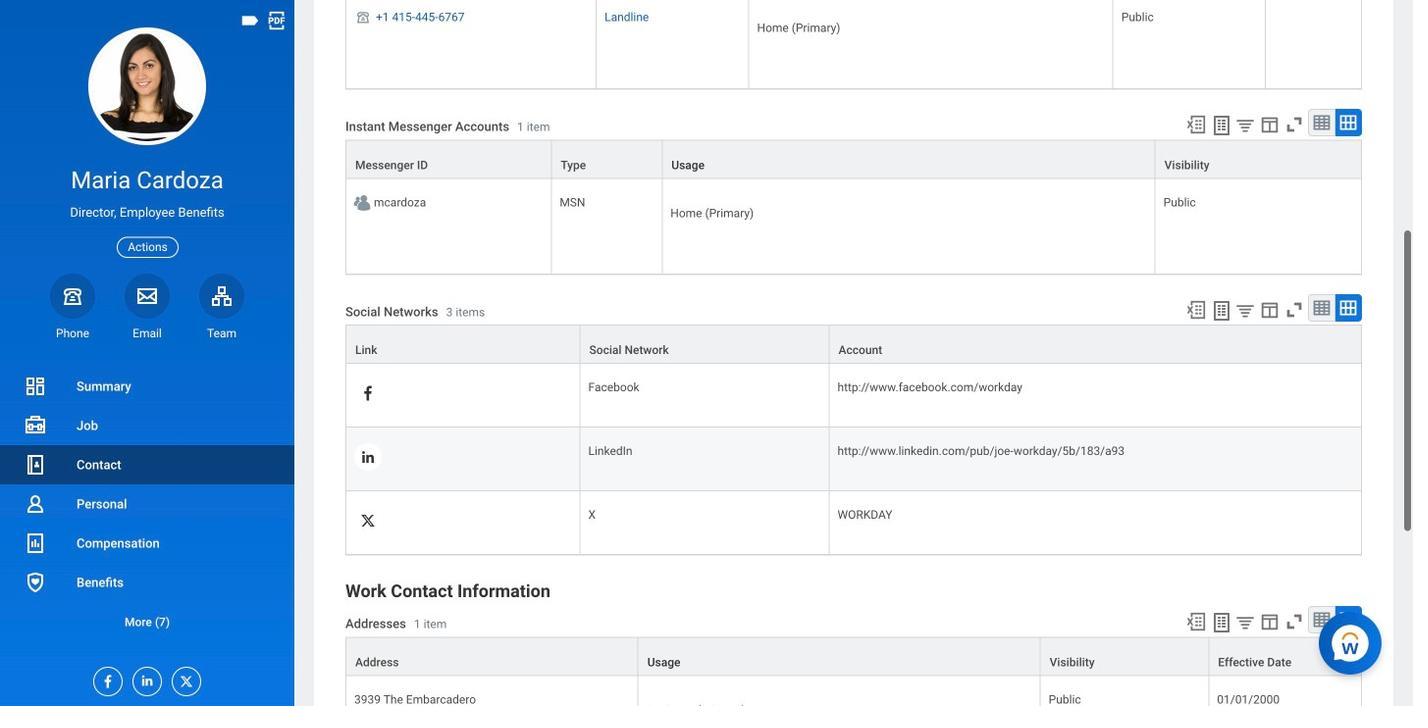 Task type: vqa. For each thing, say whether or not it's contained in the screenshot.
'select to filter grid data' icon corresponding to 'table' 'Icon' to the top
yes



Task type: locate. For each thing, give the bounding box(es) containing it.
click to view/edit grid preferences image right select to filter grid data image
[[1259, 612, 1281, 633]]

export to worksheets image left click to view/edit grid preferences image
[[1210, 299, 1234, 323]]

1 horizontal spatial home (primary) element
[[757, 17, 841, 35]]

mail image
[[135, 284, 159, 308]]

select to filter grid data image left click to view/edit grid preferences image
[[1235, 300, 1256, 321]]

2 expand table image from the top
[[1339, 611, 1358, 630]]

export to excel image
[[1186, 114, 1207, 136], [1186, 299, 1207, 321], [1186, 612, 1207, 633]]

public element
[[1122, 6, 1154, 24], [1164, 192, 1196, 209], [1049, 689, 1081, 707]]

1 row from the top
[[345, 0, 1362, 90]]

1 vertical spatial fullscreen image
[[1284, 612, 1305, 633]]

msn element
[[560, 192, 585, 209]]

1 vertical spatial expand table image
[[1339, 611, 1358, 630]]

facebook image
[[359, 385, 377, 403], [94, 668, 116, 690]]

0 vertical spatial fullscreen image
[[1284, 299, 1305, 321]]

row
[[345, 0, 1362, 90], [345, 140, 1362, 179], [345, 179, 1362, 275], [345, 325, 1362, 364], [345, 364, 1362, 428], [345, 428, 1362, 492], [345, 492, 1362, 556], [345, 637, 1362, 677], [345, 677, 1362, 707]]

0 vertical spatial export to excel image
[[1186, 114, 1207, 136]]

team maria cardoza element
[[199, 326, 244, 341]]

1 vertical spatial export to excel image
[[1186, 299, 1207, 321]]

2 horizontal spatial public element
[[1164, 192, 1196, 209]]

0 vertical spatial facebook image
[[359, 385, 377, 403]]

4 row from the top
[[345, 325, 1362, 364]]

0 vertical spatial public element
[[1122, 6, 1154, 24]]

0 horizontal spatial public element
[[1049, 689, 1081, 707]]

click to view/edit grid preferences image for table 'icon' corresponding to the bottommost toolbar's fullscreen icon
[[1259, 612, 1281, 633]]

0 vertical spatial table image
[[1312, 113, 1332, 133]]

fullscreen image
[[1284, 299, 1305, 321], [1284, 612, 1305, 633]]

home (primary) element for phone icon
[[757, 17, 841, 35]]

1 fullscreen image from the top
[[1284, 299, 1305, 321]]

fullscreen image right select to filter grid data image
[[1284, 612, 1305, 633]]

export to worksheets image left fullscreen image
[[1210, 114, 1234, 138]]

mcardoza element
[[374, 192, 426, 209]]

job image
[[24, 414, 47, 438]]

export to worksheets image
[[1210, 114, 1234, 138], [1210, 299, 1234, 323], [1210, 612, 1234, 635]]

0 horizontal spatial home (primary) element
[[671, 202, 754, 220]]

toolbar
[[1177, 109, 1362, 140], [1177, 295, 1362, 325], [1177, 607, 1362, 637]]

0 vertical spatial home (primary) element
[[757, 17, 841, 35]]

select to filter grid data image
[[1235, 115, 1256, 136], [1235, 300, 1256, 321]]

list
[[0, 367, 294, 642]]

2 vertical spatial public element
[[1049, 689, 1081, 707]]

5 row from the top
[[345, 364, 1362, 428]]

1 expand table image from the top
[[1339, 298, 1358, 318]]

export to worksheets image for middle the export to excel icon
[[1210, 299, 1234, 323]]

facebook image left linkedin icon
[[94, 668, 116, 690]]

table image for middle toolbar
[[1312, 298, 1332, 318]]

2 vertical spatial export to worksheets image
[[1210, 612, 1234, 635]]

select to filter grid data image for export to worksheets icon corresponding to top the export to excel icon
[[1235, 115, 1256, 136]]

home (primary) element for msn image
[[671, 202, 754, 220]]

8 row from the top
[[345, 637, 1362, 677]]

facebook image inside navigation pane region
[[94, 668, 116, 690]]

0 horizontal spatial facebook image
[[94, 668, 116, 690]]

0 vertical spatial expand table image
[[1339, 298, 1358, 318]]

table image right click to view/edit grid preferences image
[[1312, 298, 1332, 318]]

1 vertical spatial public element
[[1164, 192, 1196, 209]]

export to worksheets image left select to filter grid data image
[[1210, 612, 1234, 635]]

expand table image for middle toolbar's table 'icon'
[[1339, 298, 1358, 318]]

click to view/edit grid preferences image left fullscreen image
[[1259, 114, 1281, 136]]

click to view/edit grid preferences image
[[1259, 114, 1281, 136], [1259, 612, 1281, 633]]

0 vertical spatial click to view/edit grid preferences image
[[1259, 114, 1281, 136]]

table image
[[1312, 113, 1332, 133], [1312, 298, 1332, 318], [1312, 611, 1332, 630]]

select to filter grid data image for middle the export to excel icon export to worksheets icon
[[1235, 300, 1256, 321]]

0 vertical spatial export to worksheets image
[[1210, 114, 1234, 138]]

2 vertical spatial table image
[[1312, 611, 1332, 630]]

7 row from the top
[[345, 492, 1362, 556]]

summary image
[[24, 375, 47, 398]]

table image right select to filter grid data image
[[1312, 611, 1332, 630]]

facebook image up linkedin image
[[359, 385, 377, 403]]

tag image
[[239, 10, 261, 31]]

linkedin image
[[359, 449, 377, 466]]

1 vertical spatial select to filter grid data image
[[1235, 300, 1256, 321]]

1 vertical spatial export to worksheets image
[[1210, 299, 1234, 323]]

table image left expand table icon
[[1312, 113, 1332, 133]]

fullscreen image right click to view/edit grid preferences image
[[1284, 299, 1305, 321]]

expand table image
[[1339, 113, 1358, 133]]

select to filter grid data image left fullscreen image
[[1235, 115, 1256, 136]]

social media x image
[[359, 513, 377, 530]]

cell
[[1266, 0, 1362, 90]]

expand table image
[[1339, 298, 1358, 318], [1339, 611, 1358, 630]]

1 vertical spatial table image
[[1312, 298, 1332, 318]]

x image
[[173, 668, 194, 690]]

0 vertical spatial select to filter grid data image
[[1235, 115, 1256, 136]]

2 fullscreen image from the top
[[1284, 612, 1305, 633]]

facebook image inside row
[[359, 385, 377, 403]]

msn image
[[352, 193, 372, 212]]

1 vertical spatial facebook image
[[94, 668, 116, 690]]

1 horizontal spatial public element
[[1122, 6, 1154, 24]]

1 vertical spatial home (primary) element
[[671, 202, 754, 220]]

1 horizontal spatial facebook image
[[359, 385, 377, 403]]

benefits image
[[24, 571, 47, 595]]

1 vertical spatial click to view/edit grid preferences image
[[1259, 612, 1281, 633]]

home (primary) element
[[757, 17, 841, 35], [671, 202, 754, 220]]



Task type: describe. For each thing, give the bounding box(es) containing it.
phone maria cardoza element
[[50, 326, 95, 341]]

export to worksheets image for the bottom the export to excel icon
[[1210, 612, 1234, 635]]

phone image
[[59, 284, 86, 308]]

linkedin image
[[133, 668, 155, 689]]

click to view/edit grid preferences image for fullscreen image
[[1259, 114, 1281, 136]]

expand table image for table 'icon' corresponding to the bottommost toolbar
[[1339, 611, 1358, 630]]

compensation image
[[24, 532, 47, 555]]

1 vertical spatial toolbar
[[1177, 295, 1362, 325]]

view printable version (pdf) image
[[266, 10, 288, 31]]

select to filter grid data image
[[1235, 613, 1256, 633]]

view team image
[[210, 284, 234, 308]]

table image for the bottommost toolbar
[[1312, 611, 1332, 630]]

click to view/edit grid preferences image
[[1259, 299, 1281, 321]]

2 row from the top
[[345, 140, 1362, 179]]

9 row from the top
[[345, 677, 1362, 707]]

fullscreen image for middle toolbar's table 'icon'
[[1284, 299, 1305, 321]]

2 vertical spatial export to excel image
[[1186, 612, 1207, 633]]

3 row from the top
[[345, 179, 1362, 275]]

contact image
[[24, 453, 47, 477]]

navigation pane region
[[0, 0, 294, 707]]

email maria cardoza element
[[125, 326, 170, 341]]

fullscreen image for table 'icon' corresponding to the bottommost toolbar
[[1284, 612, 1305, 633]]

table image for toolbar to the top
[[1312, 113, 1332, 133]]

0 vertical spatial toolbar
[[1177, 109, 1362, 140]]

6 row from the top
[[345, 428, 1362, 492]]

export to worksheets image for top the export to excel icon
[[1210, 114, 1234, 138]]

2 vertical spatial toolbar
[[1177, 607, 1362, 637]]

business (primary) element
[[646, 700, 746, 707]]

phone image
[[354, 9, 372, 25]]

fullscreen image
[[1284, 114, 1305, 136]]

personal image
[[24, 493, 47, 516]]



